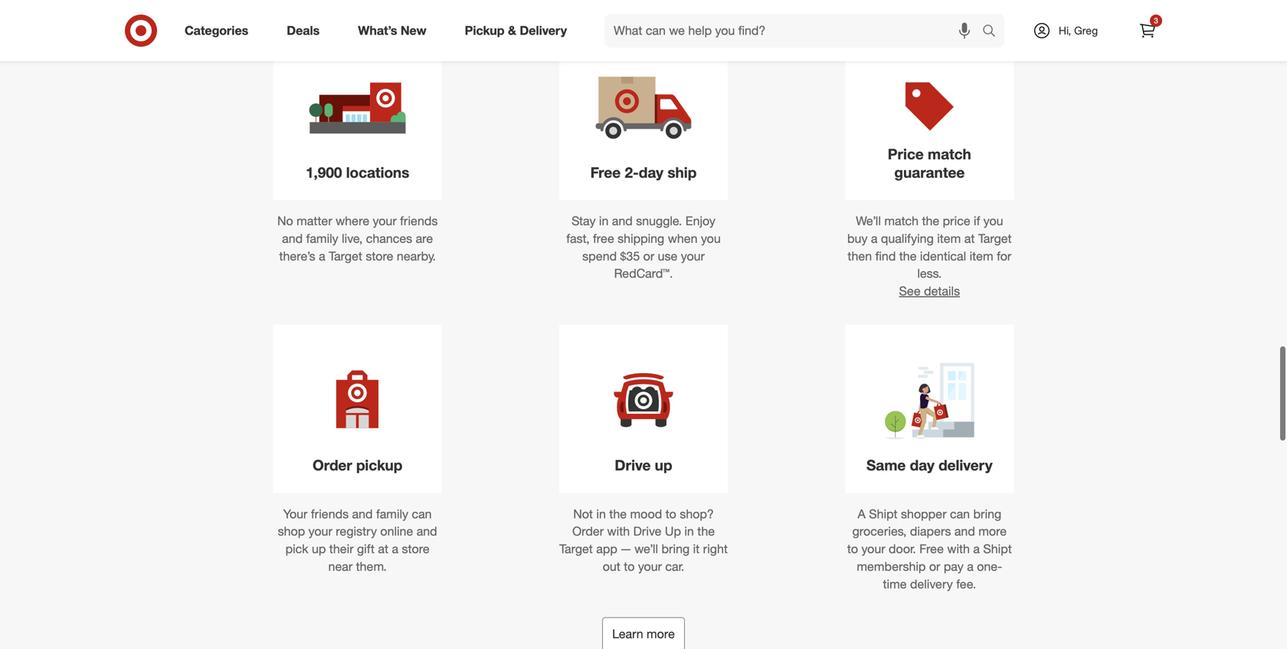 Task type: locate. For each thing, give the bounding box(es) containing it.
with
[[607, 524, 630, 539], [948, 542, 970, 556]]

or inside a shipt shopper can bring groceries, diapers and more to your door. free with a shipt membership or pay a one- time delivery fee.
[[930, 559, 941, 574]]

2 horizontal spatial target
[[979, 231, 1012, 246]]

at right gift
[[378, 542, 389, 556]]

match for the
[[885, 214, 919, 228]]

item left the 'for'
[[970, 249, 994, 264]]

free down diapers on the right bottom of the page
[[920, 542, 944, 556]]

in inside stay in and snuggle. enjoy fast, free shipping when you spend $35 or use your redcard™.
[[599, 214, 609, 228]]

where
[[336, 214, 369, 228]]

pay
[[944, 559, 964, 574]]

1 vertical spatial at
[[378, 542, 389, 556]]

0 vertical spatial store
[[366, 249, 394, 264]]

less.
[[918, 266, 942, 281]]

with up — at the bottom
[[607, 524, 630, 539]]

0 vertical spatial item
[[937, 231, 961, 246]]

target for drive up
[[560, 542, 593, 556]]

store down chances
[[366, 249, 394, 264]]

0 horizontal spatial can
[[412, 506, 432, 521]]

in right up in the right bottom of the page
[[685, 524, 694, 539]]

match for guarantee
[[928, 145, 972, 163]]

1 vertical spatial delivery
[[910, 577, 953, 591]]

with up pay
[[948, 542, 970, 556]]

0 vertical spatial at
[[965, 231, 975, 246]]

matter
[[297, 214, 332, 228]]

2 vertical spatial to
[[624, 559, 635, 574]]

your up the their
[[309, 524, 332, 539]]

0 vertical spatial order
[[313, 456, 352, 474]]

store
[[366, 249, 394, 264], [402, 542, 430, 556]]

1 vertical spatial order
[[572, 524, 604, 539]]

your down the we'll
[[638, 559, 662, 574]]

deals link
[[274, 14, 339, 48]]

in right not
[[597, 506, 606, 521]]

at down if
[[965, 231, 975, 246]]

your
[[283, 506, 308, 521]]

you
[[984, 214, 1004, 228], [701, 231, 721, 246]]

pickup & delivery link
[[452, 14, 586, 48]]

a up one-
[[974, 542, 980, 556]]

a right pay
[[967, 559, 974, 574]]

bring up one-
[[974, 506, 1002, 521]]

shipt up one-
[[984, 542, 1012, 556]]

1 horizontal spatial bring
[[974, 506, 1002, 521]]

free 2-day ship
[[591, 164, 697, 181]]

up up "mood" on the bottom of page
[[655, 456, 673, 474]]

up right pick
[[312, 542, 326, 556]]

free inside a shipt shopper can bring groceries, diapers and more to your door. free with a shipt membership or pay a one- time delivery fee.
[[920, 542, 944, 556]]

and
[[612, 214, 633, 228], [282, 231, 303, 246], [352, 506, 373, 521], [417, 524, 437, 539], [955, 524, 975, 539]]

2 can from the left
[[950, 506, 970, 521]]

your inside the your friends and family can shop your registry online and pick up their gift at a store near them.
[[309, 524, 332, 539]]

live,
[[342, 231, 363, 246]]

family down matter
[[306, 231, 339, 246]]

1 horizontal spatial at
[[965, 231, 975, 246]]

shipt
[[869, 506, 898, 521], [984, 542, 1012, 556]]

not
[[573, 506, 593, 521]]

see details link
[[899, 284, 960, 299]]

delivery down pay
[[910, 577, 953, 591]]

0 horizontal spatial store
[[366, 249, 394, 264]]

0 vertical spatial day
[[639, 164, 664, 181]]

family
[[306, 231, 339, 246], [376, 506, 409, 521]]

1 horizontal spatial with
[[948, 542, 970, 556]]

your inside no matter where your friends and family live, chances are there's a target store nearby.
[[373, 214, 397, 228]]

what's new
[[358, 23, 427, 38]]

drive up "mood" on the bottom of page
[[615, 456, 651, 474]]

use
[[658, 249, 678, 264]]

bring inside a shipt shopper can bring groceries, diapers and more to your door. free with a shipt membership or pay a one- time delivery fee.
[[974, 506, 1002, 521]]

0 vertical spatial with
[[607, 524, 630, 539]]

same day delivery
[[867, 456, 993, 474]]

store down online
[[402, 542, 430, 556]]

target for 1,900 locations
[[329, 249, 362, 264]]

1 horizontal spatial to
[[666, 506, 677, 521]]

what's new link
[[345, 14, 446, 48]]

to down groceries,
[[848, 542, 858, 556]]

1 vertical spatial bring
[[662, 542, 690, 556]]

1 vertical spatial free
[[920, 542, 944, 556]]

2 vertical spatial in
[[685, 524, 694, 539]]

a right buy
[[871, 231, 878, 246]]

1 horizontal spatial family
[[376, 506, 409, 521]]

friends
[[400, 214, 438, 228], [311, 506, 349, 521]]

up
[[655, 456, 673, 474], [312, 542, 326, 556]]

guarantee
[[895, 164, 965, 181]]

learn more
[[612, 627, 675, 642]]

can up online
[[412, 506, 432, 521]]

for
[[997, 249, 1012, 264]]

0 horizontal spatial up
[[312, 542, 326, 556]]

0 horizontal spatial at
[[378, 542, 389, 556]]

a inside we'll match the price if you buy a qualifying item at target then find the identical item for less. see details
[[871, 231, 878, 246]]

1 vertical spatial or
[[930, 559, 941, 574]]

1 vertical spatial with
[[948, 542, 970, 556]]

the down qualifying
[[900, 249, 917, 264]]

to right out
[[624, 559, 635, 574]]

pickup
[[356, 456, 403, 474]]

0 horizontal spatial you
[[701, 231, 721, 246]]

ship
[[668, 164, 697, 181]]

price match guarantee
[[888, 145, 972, 181]]

a right there's
[[319, 249, 325, 264]]

match
[[928, 145, 972, 163], [885, 214, 919, 228]]

0 horizontal spatial free
[[591, 164, 621, 181]]

search
[[976, 25, 1012, 40]]

free
[[591, 164, 621, 181], [920, 542, 944, 556]]

right
[[703, 542, 728, 556]]

more right learn
[[647, 627, 675, 642]]

target inside no matter where your friends and family live, chances are there's a target store nearby.
[[329, 249, 362, 264]]

a
[[871, 231, 878, 246], [319, 249, 325, 264], [392, 542, 399, 556], [974, 542, 980, 556], [967, 559, 974, 574]]

friends up the are
[[400, 214, 438, 228]]

in for drive up
[[597, 506, 606, 521]]

1 horizontal spatial more
[[979, 524, 1007, 539]]

0 horizontal spatial more
[[647, 627, 675, 642]]

1 horizontal spatial item
[[970, 249, 994, 264]]

delivery
[[520, 23, 567, 38]]

0 vertical spatial shipt
[[869, 506, 898, 521]]

details
[[924, 284, 960, 299]]

it
[[693, 542, 700, 556]]

target
[[979, 231, 1012, 246], [329, 249, 362, 264], [560, 542, 593, 556]]

0 vertical spatial friends
[[400, 214, 438, 228]]

friends up registry
[[311, 506, 349, 521]]

1 horizontal spatial can
[[950, 506, 970, 521]]

1 horizontal spatial match
[[928, 145, 972, 163]]

a down online
[[392, 542, 399, 556]]

shop?
[[680, 506, 714, 521]]

1 vertical spatial family
[[376, 506, 409, 521]]

1 horizontal spatial shipt
[[984, 542, 1012, 556]]

what's
[[358, 23, 397, 38]]

car.
[[666, 559, 685, 574]]

1 vertical spatial drive
[[634, 524, 662, 539]]

order down not
[[572, 524, 604, 539]]

shopper
[[901, 506, 947, 521]]

1 horizontal spatial free
[[920, 542, 944, 556]]

up
[[665, 524, 681, 539]]

out
[[603, 559, 621, 574]]

3
[[1154, 16, 1159, 25]]

your down "when"
[[681, 249, 705, 264]]

family up online
[[376, 506, 409, 521]]

and inside stay in and snuggle. enjoy fast, free shipping when you spend $35 or use your redcard™.
[[612, 214, 633, 228]]

you down enjoy
[[701, 231, 721, 246]]

gift
[[357, 542, 375, 556]]

match inside price match guarantee
[[928, 145, 972, 163]]

categories link
[[172, 14, 268, 48]]

can inside a shipt shopper can bring groceries, diapers and more to your door. free with a shipt membership or pay a one- time delivery fee.
[[950, 506, 970, 521]]

1 vertical spatial shipt
[[984, 542, 1012, 556]]

1 vertical spatial more
[[647, 627, 675, 642]]

free left 2-
[[591, 164, 621, 181]]

to up up in the right bottom of the page
[[666, 506, 677, 521]]

bring up the car.
[[662, 542, 690, 556]]

find
[[876, 249, 896, 264]]

1 vertical spatial store
[[402, 542, 430, 556]]

0 vertical spatial more
[[979, 524, 1007, 539]]

delivery up "shopper"
[[939, 456, 993, 474]]

target down live,
[[329, 249, 362, 264]]

bring inside not in the mood to shop? order with drive up in the target app — we'll bring it right out to your car.
[[662, 542, 690, 556]]

family inside the your friends and family can shop your registry online and pick up their gift at a store near them.
[[376, 506, 409, 521]]

you right if
[[984, 214, 1004, 228]]

2 vertical spatial target
[[560, 542, 593, 556]]

2 horizontal spatial to
[[848, 542, 858, 556]]

delivery
[[939, 456, 993, 474], [910, 577, 953, 591]]

0 horizontal spatial friends
[[311, 506, 349, 521]]

1 horizontal spatial friends
[[400, 214, 438, 228]]

1 vertical spatial to
[[848, 542, 858, 556]]

item up identical
[[937, 231, 961, 246]]

0 vertical spatial drive
[[615, 456, 651, 474]]

to inside a shipt shopper can bring groceries, diapers and more to your door. free with a shipt membership or pay a one- time delivery fee.
[[848, 542, 858, 556]]

and right diapers on the right bottom of the page
[[955, 524, 975, 539]]

0 vertical spatial up
[[655, 456, 673, 474]]

to
[[666, 506, 677, 521], [848, 542, 858, 556], [624, 559, 635, 574]]

and up the free
[[612, 214, 633, 228]]

match up qualifying
[[885, 214, 919, 228]]

0 horizontal spatial shipt
[[869, 506, 898, 521]]

item
[[937, 231, 961, 246], [970, 249, 994, 264]]

0 horizontal spatial or
[[644, 249, 655, 264]]

your down groceries,
[[862, 542, 886, 556]]

target up the 'for'
[[979, 231, 1012, 246]]

1 horizontal spatial order
[[572, 524, 604, 539]]

order
[[313, 456, 352, 474], [572, 524, 604, 539]]

1 vertical spatial up
[[312, 542, 326, 556]]

0 horizontal spatial to
[[624, 559, 635, 574]]

0 horizontal spatial target
[[329, 249, 362, 264]]

0 horizontal spatial order
[[313, 456, 352, 474]]

target left app
[[560, 542, 593, 556]]

1 can from the left
[[412, 506, 432, 521]]

What can we help you find? suggestions appear below search field
[[605, 14, 986, 48]]

0 horizontal spatial with
[[607, 524, 630, 539]]

0 vertical spatial family
[[306, 231, 339, 246]]

match inside we'll match the price if you buy a qualifying item at target then find the identical item for less. see details
[[885, 214, 919, 228]]

match up 'guarantee'
[[928, 145, 972, 163]]

can
[[412, 506, 432, 521], [950, 506, 970, 521]]

1 vertical spatial in
[[597, 506, 606, 521]]

1 vertical spatial match
[[885, 214, 919, 228]]

day left the ship
[[639, 164, 664, 181]]

1 horizontal spatial target
[[560, 542, 593, 556]]

and inside no matter where your friends and family live, chances are there's a target store nearby.
[[282, 231, 303, 246]]

spend
[[583, 249, 617, 264]]

0 horizontal spatial item
[[937, 231, 961, 246]]

snuggle.
[[636, 214, 682, 228]]

or up the redcard™. on the top
[[644, 249, 655, 264]]

online
[[380, 524, 413, 539]]

1 horizontal spatial you
[[984, 214, 1004, 228]]

can up diapers on the right bottom of the page
[[950, 506, 970, 521]]

1 horizontal spatial or
[[930, 559, 941, 574]]

1 horizontal spatial up
[[655, 456, 673, 474]]

0 vertical spatial or
[[644, 249, 655, 264]]

target inside not in the mood to shop? order with drive up in the target app — we'll bring it right out to your car.
[[560, 542, 593, 556]]

more up one-
[[979, 524, 1007, 539]]

door.
[[889, 542, 916, 556]]

shipt up groceries,
[[869, 506, 898, 521]]

0 horizontal spatial bring
[[662, 542, 690, 556]]

in up the free
[[599, 214, 609, 228]]

with inside not in the mood to shop? order with drive up in the target app — we'll bring it right out to your car.
[[607, 524, 630, 539]]

0 vertical spatial target
[[979, 231, 1012, 246]]

1 horizontal spatial store
[[402, 542, 430, 556]]

drive
[[615, 456, 651, 474], [634, 524, 662, 539]]

0 vertical spatial bring
[[974, 506, 1002, 521]]

greg
[[1075, 24, 1098, 37]]

order left the 'pickup'
[[313, 456, 352, 474]]

or
[[644, 249, 655, 264], [930, 559, 941, 574]]

0 vertical spatial you
[[984, 214, 1004, 228]]

1 vertical spatial you
[[701, 231, 721, 246]]

0 vertical spatial match
[[928, 145, 972, 163]]

0 horizontal spatial match
[[885, 214, 919, 228]]

$35
[[620, 249, 640, 264]]

1 horizontal spatial day
[[910, 456, 935, 474]]

and up there's
[[282, 231, 303, 246]]

day right same
[[910, 456, 935, 474]]

or left pay
[[930, 559, 941, 574]]

1 vertical spatial target
[[329, 249, 362, 264]]

drive up the we'll
[[634, 524, 662, 539]]

fast,
[[567, 231, 590, 246]]

your up chances
[[373, 214, 397, 228]]

1 vertical spatial friends
[[311, 506, 349, 521]]

0 horizontal spatial family
[[306, 231, 339, 246]]

more inside button
[[647, 627, 675, 642]]

friends inside the your friends and family can shop your registry online and pick up their gift at a store near them.
[[311, 506, 349, 521]]

0 vertical spatial in
[[599, 214, 609, 228]]



Task type: describe. For each thing, give the bounding box(es) containing it.
if
[[974, 214, 981, 228]]

same
[[867, 456, 906, 474]]

pick
[[286, 542, 308, 556]]

no matter where your friends and family live, chances are there's a target store nearby.
[[277, 214, 438, 264]]

deals
[[287, 23, 320, 38]]

new
[[401, 23, 427, 38]]

then
[[848, 249, 872, 264]]

and inside a shipt shopper can bring groceries, diapers and more to your door. free with a shipt membership or pay a one- time delivery fee.
[[955, 524, 975, 539]]

you inside we'll match the price if you buy a qualifying item at target then find the identical item for less. see details
[[984, 214, 1004, 228]]

hi, greg
[[1059, 24, 1098, 37]]

can inside the your friends and family can shop your registry online and pick up their gift at a store near them.
[[412, 506, 432, 521]]

the down shop?
[[698, 524, 715, 539]]

membership
[[857, 559, 926, 574]]

search button
[[976, 14, 1012, 51]]

a inside no matter where your friends and family live, chances are there's a target store nearby.
[[319, 249, 325, 264]]

1,900
[[306, 164, 342, 181]]

store inside no matter where your friends and family live, chances are there's a target store nearby.
[[366, 249, 394, 264]]

1,900 locations
[[306, 164, 410, 181]]

mood
[[630, 506, 662, 521]]

order inside not in the mood to shop? order with drive up in the target app — we'll bring it right out to your car.
[[572, 524, 604, 539]]

your inside not in the mood to shop? order with drive up in the target app — we'll bring it right out to your car.
[[638, 559, 662, 574]]

price
[[888, 145, 924, 163]]

buy
[[848, 231, 868, 246]]

enjoy
[[686, 214, 716, 228]]

your inside stay in and snuggle. enjoy fast, free shipping when you spend $35 or use your redcard™.
[[681, 249, 705, 264]]

hi,
[[1059, 24, 1072, 37]]

up inside the your friends and family can shop your registry online and pick up their gift at a store near them.
[[312, 542, 326, 556]]

the left the price
[[922, 214, 940, 228]]

not in the mood to shop? order with drive up in the target app — we'll bring it right out to your car.
[[560, 506, 728, 574]]

0 vertical spatial to
[[666, 506, 677, 521]]

chances
[[366, 231, 412, 246]]

locations
[[346, 164, 410, 181]]

shop
[[278, 524, 305, 539]]

order pickup
[[313, 456, 403, 474]]

friends inside no matter where your friends and family live, chances are there's a target store nearby.
[[400, 214, 438, 228]]

when
[[668, 231, 698, 246]]

qualifying
[[881, 231, 934, 246]]

0 horizontal spatial day
[[639, 164, 664, 181]]

fee.
[[957, 577, 977, 591]]

your inside a shipt shopper can bring groceries, diapers and more to your door. free with a shipt membership or pay a one- time delivery fee.
[[862, 542, 886, 556]]

—
[[621, 542, 631, 556]]

0 vertical spatial free
[[591, 164, 621, 181]]

1 vertical spatial item
[[970, 249, 994, 264]]

learn
[[612, 627, 643, 642]]

stay in and snuggle. enjoy fast, free shipping when you spend $35 or use your redcard™.
[[567, 214, 721, 281]]

and up registry
[[352, 506, 373, 521]]

app
[[596, 542, 618, 556]]

shipping
[[618, 231, 665, 246]]

more inside a shipt shopper can bring groceries, diapers and more to your door. free with a shipt membership or pay a one- time delivery fee.
[[979, 524, 1007, 539]]

your friends and family can shop your registry online and pick up their gift at a store near them.
[[278, 506, 437, 574]]

family inside no matter where your friends and family live, chances are there's a target store nearby.
[[306, 231, 339, 246]]

we'll
[[856, 214, 881, 228]]

their
[[329, 542, 354, 556]]

a inside the your friends and family can shop your registry online and pick up their gift at a store near them.
[[392, 542, 399, 556]]

and right online
[[417, 524, 437, 539]]

no
[[277, 214, 293, 228]]

at inside the your friends and family can shop your registry online and pick up their gift at a store near them.
[[378, 542, 389, 556]]

3 link
[[1131, 14, 1165, 48]]

a
[[858, 506, 866, 521]]

or inside stay in and snuggle. enjoy fast, free shipping when you spend $35 or use your redcard™.
[[644, 249, 655, 264]]

the left "mood" on the bottom of page
[[610, 506, 627, 521]]

we'll
[[635, 542, 658, 556]]

in for free 2-day ship
[[599, 214, 609, 228]]

price
[[943, 214, 971, 228]]

nearby.
[[397, 249, 436, 264]]

categories
[[185, 23, 248, 38]]

you inside stay in and snuggle. enjoy fast, free shipping when you spend $35 or use your redcard™.
[[701, 231, 721, 246]]

&
[[508, 23, 517, 38]]

groceries,
[[853, 524, 907, 539]]

with inside a shipt shopper can bring groceries, diapers and more to your door. free with a shipt membership or pay a one- time delivery fee.
[[948, 542, 970, 556]]

store inside the your friends and family can shop your registry online and pick up their gift at a store near them.
[[402, 542, 430, 556]]

see
[[899, 284, 921, 299]]

free
[[593, 231, 614, 246]]

0 vertical spatial delivery
[[939, 456, 993, 474]]

them.
[[356, 559, 387, 574]]

near
[[328, 559, 353, 574]]

at inside we'll match the price if you buy a qualifying item at target then find the identical item for less. see details
[[965, 231, 975, 246]]

a shipt shopper can bring groceries, diapers and more to your door. free with a shipt membership or pay a one- time delivery fee.
[[848, 506, 1012, 591]]

pickup & delivery
[[465, 23, 567, 38]]

target inside we'll match the price if you buy a qualifying item at target then find the identical item for less. see details
[[979, 231, 1012, 246]]

redcard™.
[[614, 266, 673, 281]]

diapers
[[910, 524, 951, 539]]

time
[[883, 577, 907, 591]]

pickup
[[465, 23, 505, 38]]

2-
[[625, 164, 639, 181]]

registry
[[336, 524, 377, 539]]

delivery inside a shipt shopper can bring groceries, diapers and more to your door. free with a shipt membership or pay a one- time delivery fee.
[[910, 577, 953, 591]]

one-
[[977, 559, 1003, 574]]

1 vertical spatial day
[[910, 456, 935, 474]]

there's
[[279, 249, 316, 264]]

drive inside not in the mood to shop? order with drive up in the target app — we'll bring it right out to your car.
[[634, 524, 662, 539]]

drive up
[[615, 456, 673, 474]]

stay
[[572, 214, 596, 228]]

we'll match the price if you buy a qualifying item at target then find the identical item for less. see details
[[848, 214, 1012, 299]]

are
[[416, 231, 433, 246]]

identical
[[920, 249, 967, 264]]



Task type: vqa. For each thing, say whether or not it's contained in the screenshot.
the bottommost 'bring'
yes



